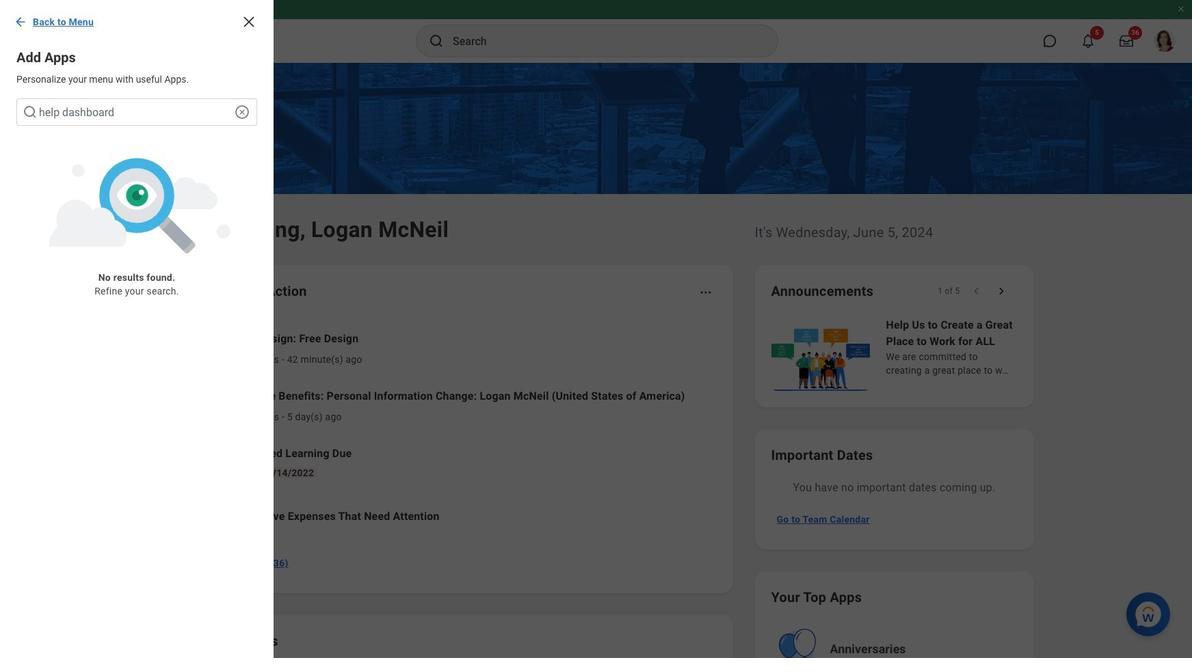 Task type: vqa. For each thing, say whether or not it's contained in the screenshot.
Plan
no



Task type: describe. For each thing, give the bounding box(es) containing it.
Search field
[[16, 99, 257, 126]]

notifications large image
[[1082, 34, 1095, 48]]

close environment banner image
[[1178, 5, 1186, 13]]

x image
[[241, 14, 257, 30]]

inbox large image
[[1120, 34, 1134, 48]]

search image inside the global navigation dialog
[[22, 104, 38, 120]]



Task type: locate. For each thing, give the bounding box(es) containing it.
chevron left small image
[[970, 285, 984, 298]]

0 horizontal spatial search image
[[22, 104, 38, 120]]

profile logan mcneil element
[[1146, 26, 1184, 56]]

0 vertical spatial search image
[[428, 33, 445, 49]]

1 horizontal spatial search image
[[428, 33, 445, 49]]

list
[[175, 320, 717, 545]]

banner
[[0, 0, 1193, 63]]

global navigation dialog
[[0, 0, 274, 659]]

1 vertical spatial search image
[[22, 104, 38, 120]]

arrow left image
[[14, 15, 27, 29]]

status
[[938, 286, 960, 297]]

chevron right small image
[[995, 285, 1008, 298]]

x circle image
[[234, 104, 250, 120]]

search image
[[428, 33, 445, 49], [22, 104, 38, 120]]

main content
[[0, 63, 1193, 659]]



